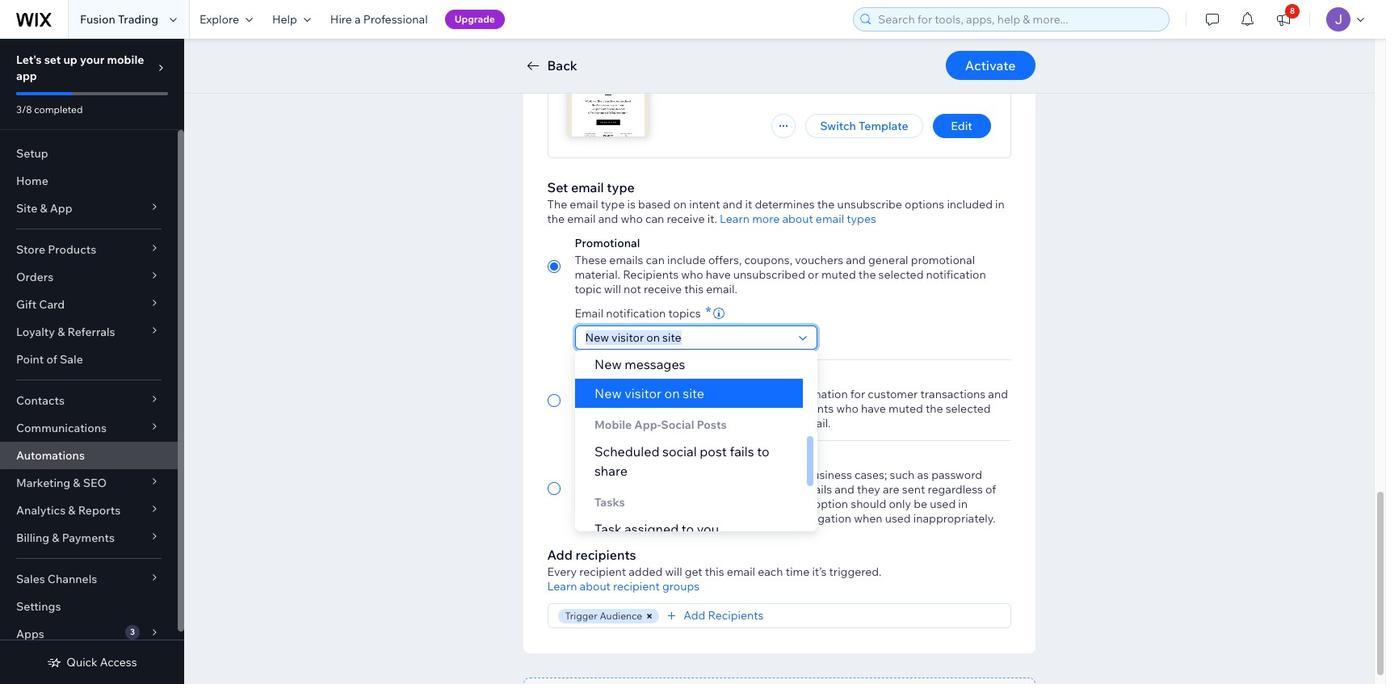 Task type: locate. For each thing, give the bounding box(es) containing it.
1 horizontal spatial business
[[806, 468, 852, 482]]

business up reset.
[[575, 451, 622, 465]]

activities;
[[575, 402, 625, 416]]

expose
[[702, 512, 740, 526]]

receive up fails
[[737, 416, 775, 431]]

recipients down the add recipients every recipient added will get this email each time it's triggered. learn about recipient groups
[[708, 609, 764, 623]]

1 horizontal spatial this
[[705, 565, 725, 579]]

8 button
[[1266, 0, 1302, 39]]

1 vertical spatial only
[[889, 497, 912, 512]]

1 vertical spatial of
[[986, 482, 997, 497]]

1 vertical spatial in
[[959, 497, 968, 512]]

type up is
[[607, 179, 635, 196]]

2 are from the left
[[883, 482, 900, 497]]

& right "site"
[[40, 201, 47, 216]]

0 horizontal spatial email.
[[706, 282, 738, 297]]

regardless
[[928, 482, 983, 497]]

1 horizontal spatial will
[[665, 565, 682, 579]]

*
[[706, 303, 712, 322]]

receive inside promotional these emails can include offers, coupons, vouchers and general promotional material. recipients who have unsubscribed or muted the selected notification topic will not receive this email.
[[644, 282, 682, 297]]

be
[[684, 468, 698, 482], [914, 497, 928, 512]]

1 horizontal spatial it
[[745, 197, 753, 212]]

offers,
[[709, 253, 742, 267]]

1 vertical spatial this
[[778, 416, 797, 431]]

0 horizontal spatial business
[[738, 387, 785, 402]]

these for business critical
[[575, 468, 607, 482]]

sent left regardless
[[902, 482, 925, 497]]

coupons,
[[745, 253, 793, 267]]

will left get
[[665, 565, 682, 579]]

1 horizontal spatial muted
[[889, 402, 923, 416]]

marketing & seo button
[[0, 469, 178, 497]]

promotional
[[911, 253, 975, 267]]

1 vertical spatial such
[[890, 468, 915, 482]]

only right they on the bottom of the page
[[889, 497, 912, 512]]

general
[[869, 253, 909, 267]]

store products button
[[0, 236, 178, 263]]

1 vertical spatial for
[[751, 468, 766, 482]]

can left include
[[646, 253, 665, 267]]

settings link
[[0, 593, 178, 621]]

new up mobile
[[594, 385, 622, 402]]

should down cases;
[[851, 497, 887, 512]]

0 vertical spatial such
[[628, 402, 653, 416]]

who left the offers,
[[681, 267, 704, 282]]

these inside business transactional these emails provide essential business information for customer transactions and activities; such as order confirmations. recipients who have muted the selected email notification topic will not receive this email.
[[575, 387, 607, 402]]

you down unable
[[697, 521, 719, 537]]

on left intent
[[673, 197, 687, 212]]

audience
[[600, 610, 643, 622]]

have right information
[[861, 402, 886, 416]]

business for business transactional these emails provide essential business information for customer transactions and activities; such as order confirmations. recipients who have muted the selected email notification topic will not receive this email.
[[575, 370, 622, 385]]

who inside business transactional these emails provide essential business information for customer transactions and activities; such as order confirmations. recipients who have muted the selected email notification topic will not receive this email.
[[837, 402, 859, 416]]

emails
[[610, 253, 644, 267], [610, 387, 644, 402], [610, 468, 644, 482], [798, 482, 832, 497]]

and left they on the bottom of the page
[[835, 482, 855, 497]]

promotional
[[575, 236, 640, 251]]

emails.
[[751, 497, 787, 512]]

0 horizontal spatial selected
[[879, 267, 924, 282]]

1 vertical spatial not
[[717, 416, 735, 431]]

2 business from the top
[[575, 451, 622, 465]]

unsubscribe
[[838, 197, 903, 212]]

selected down "options"
[[879, 267, 924, 282]]

2 horizontal spatial who
[[837, 402, 859, 416]]

0 vertical spatial in
[[996, 197, 1005, 212]]

on down the 'transactional'
[[664, 385, 680, 402]]

activate button
[[946, 51, 1036, 80]]

the right customer
[[926, 402, 943, 416]]

this inside the add recipients every recipient added will get this email each time it's triggered. learn about recipient groups
[[705, 565, 725, 579]]

these inside business critical these emails should be sent only for critical business cases; such as password reset. recipients are unable to mute these emails and they are sent regardless of the recipient's consent to receive emails. this option should only be used in extreme cases as it may expose you to legal litigation when used inappropriately.
[[575, 468, 607, 482]]

social
[[661, 418, 694, 432]]

emails down promotional at the left
[[610, 253, 644, 267]]

1 vertical spatial business
[[806, 468, 852, 482]]

1 vertical spatial these
[[575, 387, 607, 402]]

0 vertical spatial muted
[[822, 267, 856, 282]]

such right cases;
[[890, 468, 915, 482]]

the inside promotional these emails can include offers, coupons, vouchers and general promotional material. recipients who have unsubscribed or muted the selected notification topic will not receive this email.
[[859, 267, 876, 282]]

0 horizontal spatial add
[[547, 547, 573, 563]]

0 horizontal spatial in
[[959, 497, 968, 512]]

1 horizontal spatial you
[[742, 512, 761, 526]]

it.
[[708, 212, 717, 226]]

and inside business critical these emails should be sent only for critical business cases; such as password reset. recipients are unable to mute these emails and they are sent regardless of the recipient's consent to receive emails. this option should only be used in extreme cases as it may expose you to legal litigation when used inappropriately.
[[835, 482, 855, 497]]

2 new from the top
[[594, 385, 622, 402]]

who for transactional
[[837, 402, 859, 416]]

receive inside business transactional these emails provide essential business information for customer transactions and activities; such as order confirmations. recipients who have muted the selected email notification topic will not receive this email.
[[737, 416, 775, 431]]

receive left it.
[[667, 212, 705, 226]]

contacts button
[[0, 387, 178, 415]]

1 horizontal spatial email.
[[800, 416, 831, 431]]

assigned
[[624, 521, 679, 537]]

0 horizontal spatial who
[[621, 212, 643, 226]]

recipients up cases
[[607, 482, 663, 497]]

2 horizontal spatial will
[[698, 416, 715, 431]]

1 horizontal spatial topic
[[668, 416, 695, 431]]

list box
[[575, 350, 817, 544]]

2 these from the top
[[575, 387, 607, 402]]

1 vertical spatial notification
[[606, 306, 666, 321]]

should down social
[[646, 468, 682, 482]]

who up promotional at the left
[[621, 212, 643, 226]]

included
[[947, 197, 993, 212]]

loyalty & referrals
[[16, 325, 115, 339]]

0 vertical spatial about
[[783, 212, 813, 226]]

0 vertical spatial this
[[685, 282, 704, 297]]

0 horizontal spatial such
[[628, 402, 653, 416]]

notification inside business transactional these emails provide essential business information for customer transactions and activities; such as order confirmations. recipients who have muted the selected email notification topic will not receive this email.
[[606, 416, 666, 431]]

0 vertical spatial these
[[575, 253, 607, 267]]

0 vertical spatial notification
[[927, 267, 986, 282]]

about up 'trigger audience'
[[580, 579, 611, 594]]

0 vertical spatial it
[[745, 197, 753, 212]]

as up mobile app-social posts
[[655, 402, 667, 416]]

have inside business transactional these emails provide essential business information for customer transactions and activities; such as order confirmations. recipients who have muted the selected email notification topic will not receive this email.
[[861, 402, 886, 416]]

as right cases
[[653, 512, 665, 526]]

0 horizontal spatial for
[[751, 468, 766, 482]]

email left each
[[727, 565, 756, 579]]

1 vertical spatial topic
[[668, 416, 695, 431]]

1 vertical spatial should
[[851, 497, 887, 512]]

0 vertical spatial can
[[646, 212, 665, 226]]

in down password
[[959, 497, 968, 512]]

business for business critical these emails should be sent only for critical business cases; such as password reset. recipients are unable to mute these emails and they are sent regardless of the recipient's consent to receive emails. this option should only be used in extreme cases as it may expose you to legal litigation when used inappropriately.
[[575, 451, 622, 465]]

for inside business critical these emails should be sent only for critical business cases; such as password reset. recipients are unable to mute these emails and they are sent regardless of the recipient's consent to receive emails. this option should only be used in extreme cases as it may expose you to legal litigation when used inappropriately.
[[751, 468, 766, 482]]

unable
[[684, 482, 720, 497]]

notification right email
[[606, 306, 666, 321]]

email left "types"
[[816, 212, 845, 226]]

edit
[[951, 119, 973, 133]]

this up topics
[[685, 282, 704, 297]]

0 horizontal spatial you
[[697, 521, 719, 537]]

1 horizontal spatial who
[[681, 267, 704, 282]]

used down password
[[930, 497, 956, 512]]

communications button
[[0, 415, 178, 442]]

emails up litigation
[[798, 482, 832, 497]]

1 vertical spatial about
[[580, 579, 611, 594]]

email. inside promotional these emails can include offers, coupons, vouchers and general promotional material. recipients who have unsubscribed or muted the selected notification topic will not receive this email.
[[706, 282, 738, 297]]

1 horizontal spatial add
[[684, 609, 706, 623]]

8
[[1290, 6, 1296, 16]]

you inside 'list box'
[[697, 521, 719, 537]]

who left customer
[[837, 402, 859, 416]]

receive left emails.
[[710, 497, 748, 512]]

have up *
[[706, 267, 731, 282]]

to
[[757, 444, 769, 460], [723, 482, 734, 497], [697, 497, 708, 512], [764, 512, 775, 526], [681, 521, 694, 537]]

3 these from the top
[[575, 468, 607, 482]]

& for analytics
[[68, 503, 76, 518]]

such inside business transactional these emails provide essential business information for customer transactions and activities; such as order confirmations. recipients who have muted the selected email notification topic will not receive this email.
[[628, 402, 653, 416]]

selected
[[879, 267, 924, 282], [946, 402, 991, 416]]

1 vertical spatial muted
[[889, 402, 923, 416]]

when
[[854, 512, 883, 526]]

0 vertical spatial selected
[[879, 267, 924, 282]]

email. inside business transactional these emails provide essential business information for customer transactions and activities; such as order confirmations. recipients who have muted the selected email notification topic will not receive this email.
[[800, 416, 831, 431]]

point of sale
[[16, 352, 83, 367]]

sales channels
[[16, 572, 97, 587]]

material.
[[575, 267, 621, 282]]

in right included
[[996, 197, 1005, 212]]

will inside business transactional these emails provide essential business information for customer transactions and activities; such as order confirmations. recipients who have muted the selected email notification topic will not receive this email.
[[698, 416, 715, 431]]

the left tasks
[[575, 497, 592, 512]]

business inside business transactional these emails provide essential business information for customer transactions and activities; such as order confirmations. recipients who have muted the selected email notification topic will not receive this email.
[[575, 370, 622, 385]]

0 horizontal spatial this
[[685, 282, 704, 297]]

more
[[752, 212, 780, 226]]

analytics & reports
[[16, 503, 121, 518]]

it
[[745, 197, 753, 212], [667, 512, 675, 526]]

topics
[[669, 306, 701, 321]]

triggered.
[[830, 565, 882, 579]]

add inside the add recipients every recipient added will get this email each time it's triggered. learn about recipient groups
[[547, 547, 573, 563]]

loyalty & referrals button
[[0, 318, 178, 346]]

1 vertical spatial selected
[[946, 402, 991, 416]]

topic up email
[[575, 282, 602, 297]]

1 vertical spatial business
[[575, 451, 622, 465]]

1 horizontal spatial should
[[851, 497, 887, 512]]

in inside the email type is based on intent and it determines the unsubscribe options included in the email and who can receive it.
[[996, 197, 1005, 212]]

to right fails
[[757, 444, 769, 460]]

& right the billing
[[52, 531, 59, 545]]

type left is
[[601, 197, 625, 212]]

settings
[[16, 600, 61, 614]]

the inside business transactional these emails provide essential business information for customer transactions and activities; such as order confirmations. recipients who have muted the selected email notification topic will not receive this email.
[[926, 402, 943, 416]]

mute
[[736, 482, 764, 497]]

will right social
[[698, 416, 715, 431]]

about inside the add recipients every recipient added will get this email each time it's triggered. learn about recipient groups
[[580, 579, 611, 594]]

notification right the general
[[927, 267, 986, 282]]

recipients right confirmations.
[[778, 402, 834, 416]]

0 vertical spatial should
[[646, 468, 682, 482]]

only down fails
[[726, 468, 748, 482]]

these up mobile
[[575, 387, 607, 402]]

1 vertical spatial it
[[667, 512, 675, 526]]

not up email notification topics * on the top of the page
[[624, 282, 641, 297]]

can right is
[[646, 212, 665, 226]]

topic inside promotional these emails can include offers, coupons, vouchers and general promotional material. recipients who have unsubscribed or muted the selected notification topic will not receive this email.
[[575, 282, 602, 297]]

1 these from the top
[[575, 253, 607, 267]]

this inside business transactional these emails provide essential business information for customer transactions and activities; such as order confirmations. recipients who have muted the selected email notification topic will not receive this email.
[[778, 416, 797, 431]]

are right they on the bottom of the page
[[883, 482, 900, 497]]

orders button
[[0, 263, 178, 291]]

Search for tools, apps, help & more... field
[[874, 8, 1164, 31]]

and right it.
[[723, 197, 743, 212]]

0 vertical spatial not
[[624, 282, 641, 297]]

1 horizontal spatial of
[[986, 482, 997, 497]]

get
[[685, 565, 703, 579]]

business critical these emails should be sent only for critical business cases; such as password reset. recipients are unable to mute these emails and they are sent regardless of the recipient's consent to receive emails. this option should only be used in extreme cases as it may expose you to legal litigation when used inappropriately.
[[575, 451, 997, 526]]

transactions
[[921, 387, 986, 402]]

critical up this
[[768, 468, 803, 482]]

& right loyalty
[[57, 325, 65, 339]]

sent down post
[[700, 468, 723, 482]]

sales
[[16, 572, 45, 587]]

notification inside email notification topics *
[[606, 306, 666, 321]]

task assigned to you
[[594, 521, 719, 537]]

email notification topics *
[[575, 303, 712, 322]]

switch template button
[[806, 114, 923, 138]]

new visitor on site option
[[575, 379, 803, 408]]

1 vertical spatial type
[[601, 197, 625, 212]]

0 horizontal spatial topic
[[575, 282, 602, 297]]

1 horizontal spatial have
[[861, 402, 886, 416]]

0 vertical spatial have
[[706, 267, 731, 282]]

2 vertical spatial these
[[575, 468, 607, 482]]

1 new from the top
[[594, 356, 622, 373]]

1 vertical spatial can
[[646, 253, 665, 267]]

0 vertical spatial topic
[[575, 282, 602, 297]]

0 horizontal spatial not
[[624, 282, 641, 297]]

will inside promotional these emails can include offers, coupons, vouchers and general promotional material. recipients who have unsubscribed or muted the selected notification topic will not receive this email.
[[604, 282, 621, 297]]

add recipients
[[684, 609, 764, 623]]

add for recipients
[[547, 547, 573, 563]]

you down mute
[[742, 512, 761, 526]]

new up activities;
[[594, 356, 622, 373]]

for left these
[[751, 468, 766, 482]]

in
[[996, 197, 1005, 212], [959, 497, 968, 512]]

critical down app-
[[625, 451, 661, 465]]

used
[[930, 497, 956, 512], [885, 512, 911, 526]]

1 vertical spatial add
[[684, 609, 706, 623]]

for for information
[[851, 387, 866, 402]]

of right regardless
[[986, 482, 997, 497]]

0 vertical spatial learn
[[720, 212, 750, 226]]

1 vertical spatial email.
[[800, 416, 831, 431]]

type
[[607, 179, 635, 196], [601, 197, 625, 212]]

new visitor on site
[[594, 385, 704, 402]]

receive up email notification topics * on the top of the page
[[644, 282, 682, 297]]

& for site
[[40, 201, 47, 216]]

who inside the email type is based on intent and it determines the unsubscribe options included in the email and who can receive it.
[[621, 212, 643, 226]]

learn right it.
[[720, 212, 750, 226]]

1 vertical spatial on
[[664, 385, 680, 402]]

for inside business transactional these emails provide essential business information for customer transactions and activities; such as order confirmations. recipients who have muted the selected email notification topic will not receive this email.
[[851, 387, 866, 402]]

0 vertical spatial on
[[673, 197, 687, 212]]

not up post
[[717, 416, 735, 431]]

0 horizontal spatial of
[[46, 352, 57, 367]]

not
[[624, 282, 641, 297], [717, 416, 735, 431]]

this right get
[[705, 565, 725, 579]]

0 vertical spatial type
[[607, 179, 635, 196]]

1 vertical spatial learn
[[547, 579, 577, 594]]

setup link
[[0, 140, 178, 167]]

0 horizontal spatial muted
[[822, 267, 856, 282]]

business right essential
[[738, 387, 785, 402]]

setup
[[16, 146, 48, 161]]

business up activities;
[[575, 370, 622, 385]]

these
[[766, 482, 796, 497]]

receive inside the email type is based on intent and it determines the unsubscribe options included in the email and who can receive it.
[[667, 212, 705, 226]]

selected up password
[[946, 402, 991, 416]]

email up the scheduled
[[575, 416, 603, 431]]

1 business from the top
[[575, 370, 622, 385]]

such up app-
[[628, 402, 653, 416]]

& left seo
[[73, 476, 80, 490]]

0 vertical spatial add
[[547, 547, 573, 563]]

as
[[655, 402, 667, 416], [918, 468, 929, 482], [653, 512, 665, 526]]

0 vertical spatial who
[[621, 212, 643, 226]]

business
[[738, 387, 785, 402], [806, 468, 852, 482]]

0 vertical spatial will
[[604, 282, 621, 297]]

it left determines
[[745, 197, 753, 212]]

0 vertical spatial business
[[738, 387, 785, 402]]

add up "every"
[[547, 547, 573, 563]]

this down information
[[778, 416, 797, 431]]

are left unable
[[665, 482, 682, 497]]

email inside the add recipients every recipient added will get this email each time it's triggered. learn about recipient groups
[[727, 565, 756, 579]]

email. up *
[[706, 282, 738, 297]]

type inside the email type is based on intent and it determines the unsubscribe options included in the email and who can receive it.
[[601, 197, 625, 212]]

will up email notification topics * on the top of the page
[[604, 282, 621, 297]]

learn
[[720, 212, 750, 226], [547, 579, 577, 594]]

0 vertical spatial of
[[46, 352, 57, 367]]

& left reports
[[68, 503, 76, 518]]

options
[[905, 197, 945, 212]]

used right when
[[885, 512, 911, 526]]

sale
[[60, 352, 83, 367]]

0 vertical spatial email.
[[706, 282, 738, 297]]

email. down information
[[800, 416, 831, 431]]

these up tasks
[[575, 468, 607, 482]]

about right more
[[783, 212, 813, 226]]

customer
[[868, 387, 918, 402]]

up
[[63, 53, 77, 67]]

be down social
[[684, 468, 698, 482]]

set email type
[[547, 179, 635, 196]]

1 vertical spatial will
[[698, 416, 715, 431]]

business inside business transactional these emails provide essential business information for customer transactions and activities; such as order confirmations. recipients who have muted the selected email notification topic will not receive this email.
[[738, 387, 785, 402]]

recipients up email notification topics * on the top of the page
[[623, 267, 679, 282]]

as left password
[[918, 468, 929, 482]]

0 horizontal spatial should
[[646, 468, 682, 482]]

recipients inside business critical these emails should be sent only for critical business cases; such as password reset. recipients are unable to mute these emails and they are sent regardless of the recipient's consent to receive emails. this option should only be used in extreme cases as it may expose you to legal litigation when used inappropriately.
[[607, 482, 663, 497]]

0 vertical spatial for
[[851, 387, 866, 402]]

2 vertical spatial will
[[665, 565, 682, 579]]

2 vertical spatial this
[[705, 565, 725, 579]]

0 horizontal spatial about
[[580, 579, 611, 594]]

these down promotional at the left
[[575, 253, 607, 267]]

notification up the scheduled
[[606, 416, 666, 431]]

1 vertical spatial have
[[861, 402, 886, 416]]

add down groups on the bottom of the page
[[684, 609, 706, 623]]

be left regardless
[[914, 497, 928, 512]]

sent
[[700, 468, 723, 482], [902, 482, 925, 497]]

1 horizontal spatial critical
[[768, 468, 803, 482]]

business inside business critical these emails should be sent only for critical business cases; such as password reset. recipients are unable to mute these emails and they are sent regardless of the recipient's consent to receive emails. this option should only be used in extreme cases as it may expose you to legal litigation when used inappropriately.
[[806, 468, 852, 482]]

recipient
[[580, 565, 626, 579], [613, 579, 660, 594]]

0 vertical spatial only
[[726, 468, 748, 482]]

business inside business critical these emails should be sent only for critical business cases; such as password reset. recipients are unable to mute these emails and they are sent regardless of the recipient's consent to receive emails. this option should only be used in extreme cases as it may expose you to legal litigation when used inappropriately.
[[575, 451, 622, 465]]

quick access
[[67, 655, 137, 670]]

new inside new visitor on site option
[[594, 385, 622, 402]]

0 horizontal spatial learn
[[547, 579, 577, 594]]

switch template
[[820, 119, 909, 133]]

billing & payments button
[[0, 524, 178, 552]]

1 horizontal spatial selected
[[946, 402, 991, 416]]

0 horizontal spatial have
[[706, 267, 731, 282]]

1 horizontal spatial in
[[996, 197, 1005, 212]]

0 vertical spatial be
[[684, 468, 698, 482]]

the down set
[[547, 212, 565, 226]]

muted
[[822, 267, 856, 282], [889, 402, 923, 416]]



Task type: vqa. For each thing, say whether or not it's contained in the screenshot.
the left bids
no



Task type: describe. For each thing, give the bounding box(es) containing it.
emails inside promotional these emails can include offers, coupons, vouchers and general promotional material. recipients who have unsubscribed or muted the selected notification topic will not receive this email.
[[610, 253, 644, 267]]

0 horizontal spatial sent
[[700, 468, 723, 482]]

email down set email type
[[570, 197, 598, 212]]

switch
[[820, 119, 856, 133]]

a
[[355, 12, 361, 27]]

new messages
[[594, 356, 685, 373]]

as inside business transactional these emails provide essential business information for customer transactions and activities; such as order confirmations. recipients who have muted the selected email notification topic will not receive this email.
[[655, 402, 667, 416]]

every
[[547, 565, 577, 579]]

topic inside business transactional these emails provide essential business information for customer transactions and activities; such as order confirmations. recipients who have muted the selected email notification topic will not receive this email.
[[668, 416, 695, 431]]

let's set up your mobile app
[[16, 53, 144, 83]]

it inside the email type is based on intent and it determines the unsubscribe options included in the email and who can receive it.
[[745, 197, 753, 212]]

consent
[[652, 497, 694, 512]]

this
[[790, 497, 812, 512]]

and up promotional at the left
[[598, 212, 618, 226]]

seo
[[83, 476, 107, 490]]

3/8
[[16, 103, 32, 116]]

1 horizontal spatial about
[[783, 212, 813, 226]]

on inside the email type is based on intent and it determines the unsubscribe options included in the email and who can receive it.
[[673, 197, 687, 212]]

order
[[669, 402, 698, 416]]

billing & payments
[[16, 531, 115, 545]]

0 horizontal spatial used
[[885, 512, 911, 526]]

& for marketing
[[73, 476, 80, 490]]

these inside promotional these emails can include offers, coupons, vouchers and general promotional material. recipients who have unsubscribed or muted the selected notification topic will not receive this email.
[[575, 253, 607, 267]]

emails inside business transactional these emails provide essential business information for customer transactions and activities; such as order confirmations. recipients who have muted the selected email notification topic will not receive this email.
[[610, 387, 644, 402]]

2 vertical spatial as
[[653, 512, 665, 526]]

email inside business transactional these emails provide essential business information for customer transactions and activities; such as order confirmations. recipients who have muted the selected email notification topic will not receive this email.
[[575, 416, 603, 431]]

professional
[[363, 12, 428, 27]]

can inside promotional these emails can include offers, coupons, vouchers and general promotional material. recipients who have unsubscribed or muted the selected notification topic will not receive this email.
[[646, 253, 665, 267]]

access
[[100, 655, 137, 670]]

recipients inside promotional these emails can include offers, coupons, vouchers and general promotional material. recipients who have unsubscribed or muted the selected notification topic will not receive this email.
[[623, 267, 679, 282]]

help button
[[263, 0, 321, 39]]

fusion trading
[[80, 12, 158, 27]]

add recipients every recipient added will get this email each time it's triggered. learn about recipient groups
[[547, 547, 882, 594]]

list box containing new messages
[[575, 350, 817, 544]]

in inside business critical these emails should be sent only for critical business cases; such as password reset. recipients are unable to mute these emails and they are sent regardless of the recipient's consent to receive emails. this option should only be used in extreme cases as it may expose you to legal litigation when used inappropriately.
[[959, 497, 968, 512]]

vouchers
[[795, 253, 844, 267]]

type for the email type is based on intent and it determines the unsubscribe options included in the email and who can receive it.
[[601, 197, 625, 212]]

home link
[[0, 167, 178, 195]]

reports
[[78, 503, 121, 518]]

loyalty
[[16, 325, 55, 339]]

it inside business critical these emails should be sent only for critical business cases; such as password reset. recipients are unable to mute these emails and they are sent regardless of the recipient's consent to receive emails. this option should only be used in extreme cases as it may expose you to legal litigation when used inappropriately.
[[667, 512, 675, 526]]

1 vertical spatial critical
[[768, 468, 803, 482]]

the inside business critical these emails should be sent only for critical business cases; such as password reset. recipients are unable to mute these emails and they are sent regardless of the recipient's consent to receive emails. this option should only be used in extreme cases as it may expose you to legal litigation when used inappropriately.
[[575, 497, 592, 512]]

business transactional these emails provide essential business information for customer transactions and activities; such as order confirmations. recipients who have muted the selected email notification topic will not receive this email.
[[575, 370, 1008, 431]]

gift card button
[[0, 291, 178, 318]]

your
[[80, 53, 104, 67]]

edit button
[[933, 114, 991, 138]]

can inside the email type is based on intent and it determines the unsubscribe options included in the email and who can receive it.
[[646, 212, 665, 226]]

fusion
[[80, 12, 115, 27]]

include
[[668, 253, 706, 267]]

template
[[859, 119, 909, 133]]

point
[[16, 352, 44, 367]]

share
[[594, 463, 627, 479]]

hire a professional link
[[321, 0, 438, 39]]

to inside scheduled social post fails to share
[[757, 444, 769, 460]]

sales channels button
[[0, 566, 178, 593]]

trigger
[[565, 610, 598, 622]]

to left the legal
[[764, 512, 775, 526]]

the
[[547, 197, 567, 212]]

you inside business critical these emails should be sent only for critical business cases; such as password reset. recipients are unable to mute these emails and they are sent regardless of the recipient's consent to receive emails. this option should only be used in extreme cases as it may expose you to legal litigation when used inappropriately.
[[742, 512, 761, 526]]

email right set
[[571, 179, 604, 196]]

upgrade
[[455, 13, 495, 25]]

1 vertical spatial as
[[918, 468, 929, 482]]

& for billing
[[52, 531, 59, 545]]

communications
[[16, 421, 107, 436]]

not inside business transactional these emails provide essential business information for customer transactions and activities; such as order confirmations. recipients who have muted the selected email notification topic will not receive this email.
[[717, 416, 735, 431]]

reset.
[[575, 482, 604, 497]]

who inside promotional these emails can include offers, coupons, vouchers and general promotional material. recipients who have unsubscribed or muted the selected notification topic will not receive this email.
[[681, 267, 704, 282]]

type for set email type
[[607, 179, 635, 196]]

explore
[[200, 12, 239, 27]]

1 horizontal spatial be
[[914, 497, 928, 512]]

preview image
[[568, 56, 648, 137]]

selected inside business transactional these emails provide essential business information for customer transactions and activities; such as order confirmations. recipients who have muted the selected email notification topic will not receive this email.
[[946, 402, 991, 416]]

analytics & reports button
[[0, 497, 178, 524]]

email right the
[[567, 212, 596, 226]]

hire
[[330, 12, 352, 27]]

posts
[[697, 418, 727, 432]]

automations link
[[0, 442, 178, 469]]

or
[[808, 267, 819, 282]]

new for new visitor on site
[[594, 385, 622, 402]]

muted inside business transactional these emails provide essential business information for customer transactions and activities; such as order confirmations. recipients who have muted the selected email notification topic will not receive this email.
[[889, 402, 923, 416]]

information
[[787, 387, 848, 402]]

add for recipients
[[684, 609, 706, 623]]

site
[[16, 201, 37, 216]]

tasks
[[594, 495, 625, 510]]

emails down the scheduled
[[610, 468, 644, 482]]

these for business transactional
[[575, 387, 607, 402]]

& for loyalty
[[57, 325, 65, 339]]

such inside business critical these emails should be sent only for critical business cases; such as password reset. recipients are unable to mute these emails and they are sent regardless of the recipient's consent to receive emails. this option should only be used in extreme cases as it may expose you to legal litigation when used inappropriately.
[[890, 468, 915, 482]]

the left "types"
[[818, 197, 835, 212]]

recipient up audience
[[613, 579, 660, 594]]

of inside sidebar element
[[46, 352, 57, 367]]

of inside business critical these emails should be sent only for critical business cases; such as password reset. recipients are unable to mute these emails and they are sent regardless of the recipient's consent to receive emails. this option should only be used in extreme cases as it may expose you to legal litigation when used inappropriately.
[[986, 482, 997, 497]]

who for email
[[621, 212, 643, 226]]

scheduled
[[594, 444, 659, 460]]

gift
[[16, 297, 36, 312]]

to left mute
[[723, 482, 734, 497]]

gift card
[[16, 297, 65, 312]]

1 horizontal spatial used
[[930, 497, 956, 512]]

1 horizontal spatial learn
[[720, 212, 750, 226]]

visitor
[[624, 385, 661, 402]]

new for new messages
[[594, 356, 622, 373]]

muted inside promotional these emails can include offers, coupons, vouchers and general promotional material. recipients who have unsubscribed or muted the selected notification topic will not receive this email.
[[822, 267, 856, 282]]

for for only
[[751, 468, 766, 482]]

0 horizontal spatial only
[[726, 468, 748, 482]]

post
[[700, 444, 727, 460]]

add recipients button
[[664, 609, 764, 623]]

time
[[786, 565, 810, 579]]

transactional
[[625, 370, 695, 385]]

selected inside promotional these emails can include offers, coupons, vouchers and general promotional material. recipients who have unsubscribed or muted the selected notification topic will not receive this email.
[[879, 267, 924, 282]]

cases
[[621, 512, 651, 526]]

app-
[[634, 418, 661, 432]]

1 horizontal spatial sent
[[902, 482, 925, 497]]

set
[[547, 179, 568, 196]]

mobile app-social posts
[[594, 418, 727, 432]]

back
[[547, 57, 578, 74]]

Email notification topics field
[[581, 326, 794, 349]]

it's
[[812, 565, 827, 579]]

trading
[[118, 12, 158, 27]]

promotional these emails can include offers, coupons, vouchers and general promotional material. recipients who have unsubscribed or muted the selected notification topic will not receive this email.
[[575, 236, 986, 297]]

app
[[50, 201, 72, 216]]

orders
[[16, 270, 53, 284]]

types
[[847, 212, 877, 226]]

site
[[683, 385, 704, 402]]

they
[[857, 482, 881, 497]]

confirmations.
[[701, 402, 776, 416]]

learn inside the add recipients every recipient added will get this email each time it's triggered. learn about recipient groups
[[547, 579, 577, 594]]

automations
[[16, 448, 85, 463]]

mobile
[[107, 53, 144, 67]]

recipients inside business transactional these emails provide essential business information for customer transactions and activities; such as order confirmations. recipients who have muted the selected email notification topic will not receive this email.
[[778, 402, 834, 416]]

0 horizontal spatial be
[[684, 468, 698, 482]]

inappropriately.
[[914, 512, 996, 526]]

have inside promotional these emails can include offers, coupons, vouchers and general promotional material. recipients who have unsubscribed or muted the selected notification topic will not receive this email.
[[706, 267, 731, 282]]

learn about recipient groups link
[[547, 579, 700, 594]]

this inside promotional these emails can include offers, coupons, vouchers and general promotional material. recipients who have unsubscribed or muted the selected notification topic will not receive this email.
[[685, 282, 704, 297]]

on inside option
[[664, 385, 680, 402]]

not inside promotional these emails can include offers, coupons, vouchers and general promotional material. recipients who have unsubscribed or muted the selected notification topic will not receive this email.
[[624, 282, 641, 297]]

essential
[[689, 387, 736, 402]]

the email type is based on intent and it determines the unsubscribe options included in the email and who can receive it.
[[547, 197, 1005, 226]]

will inside the add recipients every recipient added will get this email each time it's triggered. learn about recipient groups
[[665, 565, 682, 579]]

and inside business transactional these emails provide essential business information for customer transactions and activities; such as order confirmations. recipients who have muted the selected email notification topic will not receive this email.
[[989, 387, 1008, 402]]

fails
[[730, 444, 754, 460]]

channels
[[48, 572, 97, 587]]

and inside promotional these emails can include offers, coupons, vouchers and general promotional material. recipients who have unsubscribed or muted the selected notification topic will not receive this email.
[[846, 253, 866, 267]]

to down "consent" on the bottom
[[681, 521, 694, 537]]

3
[[130, 627, 135, 638]]

to right "consent" on the bottom
[[697, 497, 708, 512]]

store
[[16, 242, 45, 257]]

recipient down the recipients
[[580, 565, 626, 579]]

notification inside promotional these emails can include offers, coupons, vouchers and general promotional material. recipients who have unsubscribed or muted the selected notification topic will not receive this email.
[[927, 267, 986, 282]]

receive inside business critical these emails should be sent only for critical business cases; such as password reset. recipients are unable to mute these emails and they are sent regardless of the recipient's consent to receive emails. this option should only be used in extreme cases as it may expose you to legal litigation when used inappropriately.
[[710, 497, 748, 512]]

password
[[932, 468, 983, 482]]

1 are from the left
[[665, 482, 682, 497]]

completed
[[34, 103, 83, 116]]

may
[[677, 512, 699, 526]]

payments
[[62, 531, 115, 545]]

sidebar element
[[0, 39, 184, 684]]

referrals
[[67, 325, 115, 339]]

0 horizontal spatial critical
[[625, 451, 661, 465]]

1 horizontal spatial only
[[889, 497, 912, 512]]



